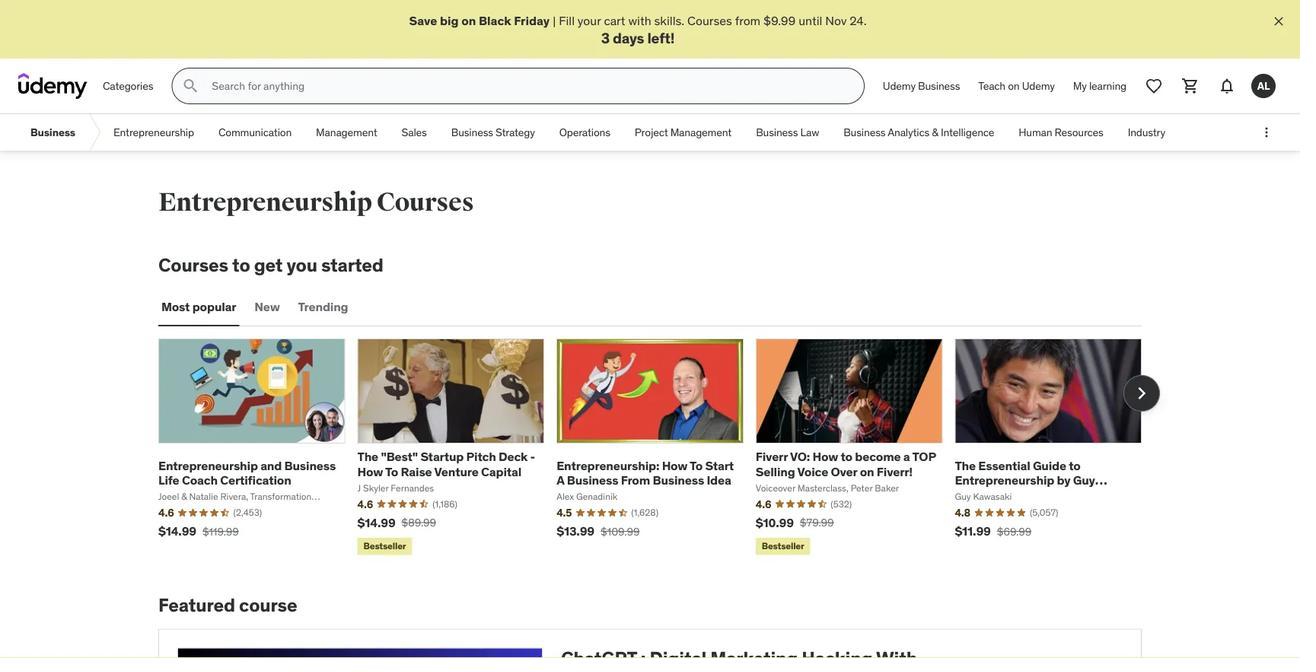 Task type: describe. For each thing, give the bounding box(es) containing it.
days
[[613, 28, 645, 47]]

become
[[856, 449, 901, 465]]

selling
[[756, 464, 796, 480]]

black
[[479, 13, 512, 28]]

the "best" startup pitch deck - how to raise venture capital
[[358, 449, 535, 480]]

learning
[[1090, 79, 1127, 93]]

sales link
[[390, 114, 439, 151]]

strategy
[[496, 126, 535, 139]]

left!
[[648, 28, 675, 47]]

human
[[1019, 126, 1053, 139]]

&
[[932, 126, 939, 139]]

udemy business
[[883, 79, 961, 93]]

business law link
[[744, 114, 832, 151]]

the essential guide to entrepreneurship by guy kawasaki link
[[955, 458, 1108, 503]]

entrepreneurship for entrepreneurship courses
[[158, 187, 372, 218]]

most popular
[[161, 299, 236, 314]]

communication
[[219, 126, 292, 139]]

to inside the "best" startup pitch deck - how to raise venture capital
[[385, 464, 398, 480]]

cart
[[604, 13, 626, 28]]

new
[[255, 299, 280, 314]]

to for fiverr vo: how to become a top selling voice over on fiverr!
[[841, 449, 853, 465]]

top
[[913, 449, 936, 465]]

0 horizontal spatial to
[[232, 254, 250, 277]]

1 management from the left
[[316, 126, 377, 139]]

a
[[557, 473, 565, 488]]

teach on udemy link
[[970, 68, 1065, 104]]

featured
[[158, 594, 235, 617]]

you
[[287, 254, 318, 277]]

save
[[409, 13, 437, 28]]

al
[[1258, 79, 1271, 93]]

the for the "best" startup pitch deck - how to raise venture capital
[[358, 449, 379, 465]]

by
[[1057, 473, 1071, 488]]

on inside save big on black friday | fill your cart with skills. courses from $9.99 until nov 24. 3 days left!
[[462, 13, 476, 28]]

human resources
[[1019, 126, 1104, 139]]

business left strategy
[[451, 126, 493, 139]]

big
[[440, 13, 459, 28]]

and
[[261, 458, 282, 474]]

operations
[[560, 126, 611, 139]]

how inside the "best" startup pitch deck - how to raise venture capital
[[358, 464, 383, 480]]

shopping cart with 0 items image
[[1182, 77, 1200, 95]]

business link
[[18, 114, 88, 151]]

entrepreneurship for entrepreneurship
[[113, 126, 194, 139]]

industry link
[[1116, 114, 1178, 151]]

idea
[[707, 473, 732, 488]]

from
[[621, 473, 650, 488]]

venture
[[435, 464, 479, 480]]

trending button
[[295, 289, 351, 325]]

skills.
[[655, 13, 685, 28]]

with
[[629, 13, 652, 28]]

get
[[254, 254, 283, 277]]

most
[[161, 299, 190, 314]]

$9.99
[[764, 13, 796, 28]]

human resources link
[[1007, 114, 1116, 151]]

started
[[321, 254, 384, 277]]

my learning link
[[1065, 68, 1136, 104]]

trending
[[298, 299, 348, 314]]

teach
[[979, 79, 1006, 93]]

business left law on the right
[[756, 126, 798, 139]]

entrepreneurship courses
[[158, 187, 474, 218]]

entrepreneurship: how to start a business from business idea link
[[557, 458, 734, 488]]

course
[[239, 594, 297, 617]]

business analytics & intelligence
[[844, 126, 995, 139]]

management link
[[304, 114, 390, 151]]

guy
[[1074, 473, 1096, 488]]

categories
[[103, 79, 153, 93]]

popular
[[192, 299, 236, 314]]

fill
[[559, 13, 575, 28]]

business strategy link
[[439, 114, 547, 151]]

project
[[635, 126, 668, 139]]

nov
[[826, 13, 847, 28]]

to for the essential guide to entrepreneurship by guy kawasaki
[[1069, 458, 1081, 474]]

coach
[[182, 473, 218, 488]]

Search for anything text field
[[209, 73, 846, 99]]

startup
[[421, 449, 464, 465]]

fiverr!
[[877, 464, 913, 480]]

how inside entrepreneurship: how to start a business from business idea
[[662, 458, 688, 474]]

submit search image
[[182, 77, 200, 95]]

the essential guide to entrepreneurship by guy kawasaki
[[955, 458, 1096, 503]]

the "best" startup pitch deck - how to raise venture capital link
[[358, 449, 535, 480]]

courses inside save big on black friday | fill your cart with skills. courses from $9.99 until nov 24. 3 days left!
[[688, 13, 733, 28]]

arrow pointing to subcategory menu links image
[[88, 114, 101, 151]]

business up &
[[919, 79, 961, 93]]

teach on udemy
[[979, 79, 1055, 93]]

analytics
[[888, 126, 930, 139]]



Task type: locate. For each thing, give the bounding box(es) containing it.
your
[[578, 13, 601, 28]]

project management
[[635, 126, 732, 139]]

to
[[690, 458, 703, 474], [385, 464, 398, 480]]

entrepreneurship and business life coach certification link
[[158, 458, 336, 488]]

management left sales
[[316, 126, 377, 139]]

the left ""best""
[[358, 449, 379, 465]]

to
[[232, 254, 250, 277], [841, 449, 853, 465], [1069, 458, 1081, 474]]

1 horizontal spatial courses
[[377, 187, 474, 218]]

udemy image
[[18, 73, 88, 99]]

new button
[[252, 289, 283, 325]]

1 horizontal spatial the
[[955, 458, 976, 474]]

|
[[553, 13, 556, 28]]

my
[[1074, 79, 1087, 93]]

entrepreneurship inside entrepreneurship and business life coach certification
[[158, 458, 258, 474]]

how left raise on the left
[[358, 464, 383, 480]]

2 vertical spatial on
[[860, 464, 875, 480]]

business left arrow pointing to subcategory menu links image on the left of the page
[[30, 126, 75, 139]]

business law
[[756, 126, 820, 139]]

guide
[[1033, 458, 1067, 474]]

to left get
[[232, 254, 250, 277]]

on right big
[[462, 13, 476, 28]]

24.
[[850, 13, 867, 28]]

to left become
[[841, 449, 853, 465]]

business right a
[[567, 473, 619, 488]]

0 horizontal spatial the
[[358, 449, 379, 465]]

industry
[[1128, 126, 1166, 139]]

2 horizontal spatial on
[[1009, 79, 1020, 93]]

to inside entrepreneurship: how to start a business from business idea
[[690, 458, 703, 474]]

to left the start
[[690, 458, 703, 474]]

featured course
[[158, 594, 297, 617]]

the
[[358, 449, 379, 465], [955, 458, 976, 474]]

0 vertical spatial on
[[462, 13, 476, 28]]

management inside "link"
[[671, 126, 732, 139]]

wishlist image
[[1145, 77, 1164, 95]]

to right 'guide'
[[1069, 458, 1081, 474]]

entrepreneurship for entrepreneurship and business life coach certification
[[158, 458, 258, 474]]

life
[[158, 473, 179, 488]]

0 horizontal spatial udemy
[[883, 79, 916, 93]]

how inside fiverr vo: how to become a top selling voice over on fiverr!
[[813, 449, 839, 465]]

next image
[[1130, 382, 1155, 406]]

the inside the "best" startup pitch deck - how to raise venture capital
[[358, 449, 379, 465]]

0 horizontal spatial how
[[358, 464, 383, 480]]

2 horizontal spatial courses
[[688, 13, 733, 28]]

1 horizontal spatial how
[[662, 458, 688, 474]]

0 horizontal spatial on
[[462, 13, 476, 28]]

1 horizontal spatial to
[[690, 458, 703, 474]]

the for the essential guide to entrepreneurship by guy kawasaki
[[955, 458, 976, 474]]

start
[[706, 458, 734, 474]]

udemy up analytics
[[883, 79, 916, 93]]

to left raise on the left
[[385, 464, 398, 480]]

management
[[316, 126, 377, 139], [671, 126, 732, 139]]

fiverr
[[756, 449, 788, 465]]

1 horizontal spatial management
[[671, 126, 732, 139]]

business right and
[[284, 458, 336, 474]]

a
[[904, 449, 911, 465]]

entrepreneurship link
[[101, 114, 206, 151]]

until
[[799, 13, 823, 28]]

2 vertical spatial courses
[[158, 254, 228, 277]]

1 horizontal spatial to
[[841, 449, 853, 465]]

3
[[601, 28, 610, 47]]

kawasaki
[[955, 487, 1010, 503]]

courses to get you started
[[158, 254, 384, 277]]

business analytics & intelligence link
[[832, 114, 1007, 151]]

deck
[[499, 449, 528, 465]]

certification
[[220, 473, 291, 488]]

friday
[[514, 13, 550, 28]]

vo:
[[791, 449, 810, 465]]

management right project
[[671, 126, 732, 139]]

al link
[[1246, 68, 1283, 104]]

close image
[[1272, 14, 1287, 29]]

to inside the essential guide to entrepreneurship by guy kawasaki
[[1069, 458, 1081, 474]]

2 horizontal spatial to
[[1069, 458, 1081, 474]]

how right from
[[662, 458, 688, 474]]

raise
[[401, 464, 432, 480]]

sales
[[402, 126, 427, 139]]

entrepreneurship
[[113, 126, 194, 139], [158, 187, 372, 218], [158, 458, 258, 474], [955, 473, 1055, 488]]

from
[[735, 13, 761, 28]]

over
[[831, 464, 858, 480]]

1 udemy from the left
[[883, 79, 916, 93]]

carousel element
[[158, 339, 1161, 559]]

business strategy
[[451, 126, 535, 139]]

law
[[801, 126, 820, 139]]

to inside fiverr vo: how to become a top selling voice over on fiverr!
[[841, 449, 853, 465]]

courses left the from
[[688, 13, 733, 28]]

1 vertical spatial courses
[[377, 187, 474, 218]]

fiverr vo: how to become a top selling voice over on fiverr! link
[[756, 449, 936, 480]]

1 horizontal spatial on
[[860, 464, 875, 480]]

1 horizontal spatial udemy
[[1023, 79, 1055, 93]]

my learning
[[1074, 79, 1127, 93]]

save big on black friday | fill your cart with skills. courses from $9.99 until nov 24. 3 days left!
[[409, 13, 867, 47]]

intelligence
[[941, 126, 995, 139]]

0 horizontal spatial to
[[385, 464, 398, 480]]

0 vertical spatial courses
[[688, 13, 733, 28]]

0 horizontal spatial management
[[316, 126, 377, 139]]

udemy left my
[[1023, 79, 1055, 93]]

entrepreneurship:
[[557, 458, 660, 474]]

entrepreneurship and business life coach certification
[[158, 458, 336, 488]]

how right vo:
[[813, 449, 839, 465]]

most popular button
[[158, 289, 239, 325]]

voice
[[798, 464, 829, 480]]

more subcategory menu links image
[[1260, 125, 1275, 140]]

2 management from the left
[[671, 126, 732, 139]]

entrepreneurship inside the essential guide to entrepreneurship by guy kawasaki
[[955, 473, 1055, 488]]

business left idea
[[653, 473, 705, 488]]

-
[[531, 449, 535, 465]]

"best"
[[381, 449, 418, 465]]

udemy business link
[[874, 68, 970, 104]]

on inside fiverr vo: how to become a top selling voice over on fiverr!
[[860, 464, 875, 480]]

2 udemy from the left
[[1023, 79, 1055, 93]]

essential
[[979, 458, 1031, 474]]

2 horizontal spatial how
[[813, 449, 839, 465]]

notifications image
[[1219, 77, 1237, 95]]

project management link
[[623, 114, 744, 151]]

on right over at the right
[[860, 464, 875, 480]]

courses down sales link
[[377, 187, 474, 218]]

courses up most popular
[[158, 254, 228, 277]]

fiverr vo: how to become a top selling voice over on fiverr!
[[756, 449, 936, 480]]

the inside the essential guide to entrepreneurship by guy kawasaki
[[955, 458, 976, 474]]

pitch
[[467, 449, 496, 465]]

1 vertical spatial on
[[1009, 79, 1020, 93]]

operations link
[[547, 114, 623, 151]]

capital
[[481, 464, 522, 480]]

business inside entrepreneurship and business life coach certification
[[284, 458, 336, 474]]

communication link
[[206, 114, 304, 151]]

on
[[462, 13, 476, 28], [1009, 79, 1020, 93], [860, 464, 875, 480]]

0 horizontal spatial courses
[[158, 254, 228, 277]]

the up kawasaki
[[955, 458, 976, 474]]

on right "teach"
[[1009, 79, 1020, 93]]

business left analytics
[[844, 126, 886, 139]]

how
[[813, 449, 839, 465], [662, 458, 688, 474], [358, 464, 383, 480]]



Task type: vqa. For each thing, say whether or not it's contained in the screenshot.
this within Get this course, plus 11,000+ of our top-rated courses, with Personal Plan.
no



